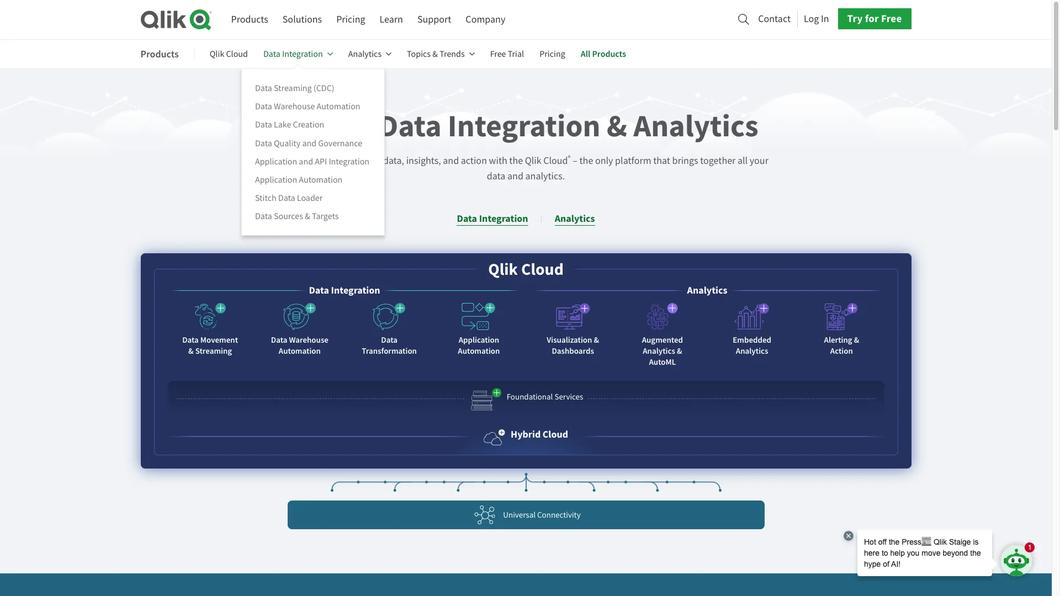 Task type: describe. For each thing, give the bounding box(es) containing it.
all
[[738, 155, 748, 167]]

close
[[283, 155, 306, 167]]

cloud inside products menu bar
[[226, 49, 248, 60]]

products menu bar
[[141, 41, 642, 236]]

log in
[[804, 13, 829, 25]]

data inside data transformation
[[381, 335, 398, 346]]

application automation inside topics & trends menu
[[255, 174, 343, 185]]

services
[[555, 392, 583, 403]]

free trial
[[490, 49, 524, 60]]

alerting & action button
[[803, 298, 881, 361]]

cloud inside close the gaps between data, insights, and action with the qlik cloud ®
[[544, 155, 568, 167]]

streaming inside topics & trends menu
[[274, 83, 312, 94]]

streaming inside data movement & streaming
[[195, 346, 232, 357]]

1 vertical spatial data integration
[[457, 212, 528, 225]]

data quality and governance
[[255, 138, 362, 149]]

automl
[[649, 357, 676, 368]]

2 horizontal spatial products
[[592, 48, 626, 60]]

pricing inside products menu bar
[[540, 49, 565, 60]]

visualization & dashboards
[[547, 335, 599, 357]]

foundational services button
[[168, 381, 885, 418]]

hybrid cloud button
[[484, 427, 568, 447]]

foundational services
[[507, 392, 583, 403]]

log in link
[[804, 10, 829, 28]]

®
[[568, 154, 571, 162]]

loader
[[297, 193, 323, 204]]

products for products link
[[231, 13, 268, 26]]

data transformation button
[[351, 298, 428, 361]]

free inside try for free link
[[882, 12, 902, 26]]

& inside augmented analytics & automl
[[677, 346, 682, 357]]

augmented
[[642, 335, 683, 346]]

targets
[[312, 211, 339, 222]]

(cdc)
[[314, 83, 335, 94]]

menu bar inside the qlik main "element"
[[231, 9, 506, 30]]

pricing inside the qlik main "element"
[[336, 13, 365, 26]]

embedded analytics
[[733, 335, 772, 357]]

action
[[831, 346, 853, 357]]

qlik inside close the gaps between data, insights, and action with the qlik cloud ®
[[525, 155, 542, 167]]

data movement & streaming button
[[172, 298, 249, 361]]

data transformation
[[362, 335, 417, 357]]

topics
[[407, 49, 431, 60]]

0 horizontal spatial pricing link
[[336, 9, 365, 30]]

1 vertical spatial data integration link
[[457, 212, 528, 226]]

1 horizontal spatial analytics link
[[555, 212, 595, 226]]

products for products menu bar
[[141, 47, 179, 61]]

data streaming (cdc) link
[[255, 82, 335, 95]]

together
[[700, 155, 736, 167]]

the for – the only platform that brings together all your data and analytics.
[[580, 155, 593, 167]]

data warehouse automation link
[[255, 101, 360, 113]]

foundational
[[507, 392, 553, 403]]

& inside visualization & dashboards
[[594, 335, 599, 346]]

connectivity
[[537, 510, 581, 521]]

& inside data movement & streaming
[[188, 346, 194, 357]]

embedded analytics button
[[714, 298, 791, 361]]

and inside – the only platform that brings together all your data and analytics.
[[508, 170, 524, 183]]

and inside close the gaps between data, insights, and action with the qlik cloud ®
[[443, 155, 459, 167]]

try
[[848, 12, 863, 26]]

creation
[[293, 120, 324, 131]]

sources
[[274, 211, 303, 222]]

– the only platform that brings together all your data and analytics.
[[487, 155, 769, 183]]

data warehouse automation button
[[261, 298, 339, 361]]

log
[[804, 13, 819, 25]]

augmented analytics & automl
[[642, 335, 683, 368]]

application inside application automation
[[459, 335, 499, 346]]

cloud data integration & analytics
[[293, 106, 759, 147]]

contact link
[[759, 10, 791, 28]]

topics & trends link
[[407, 41, 475, 67]]

& inside alerting & action
[[854, 335, 860, 346]]

insights,
[[406, 155, 441, 167]]

universal connectivity
[[503, 510, 581, 521]]

trends
[[440, 49, 465, 60]]

integration up with at the left of page
[[448, 106, 601, 147]]

automation inside the data warehouse automation
[[279, 346, 321, 357]]

support
[[418, 13, 451, 26]]

all
[[581, 48, 591, 60]]

alerting
[[824, 335, 853, 346]]

analytics inside augmented analytics & automl
[[643, 346, 676, 357]]

visualization
[[547, 335, 592, 346]]

data movement & streaming
[[182, 335, 238, 357]]

movement
[[200, 335, 238, 346]]

analytics inside "embedded analytics"
[[736, 346, 769, 357]]

warehouse inside topics & trends menu
[[274, 101, 315, 112]]

close the gaps between data, insights, and action with the qlik cloud ®
[[283, 154, 571, 167]]

for
[[865, 12, 879, 26]]

data quality and governance link
[[255, 137, 362, 149]]

data
[[487, 170, 506, 183]]

1 vertical spatial qlik cloud
[[488, 259, 564, 281]]

api
[[315, 156, 327, 167]]

lake
[[274, 120, 291, 131]]

qlik cloud link
[[210, 41, 248, 67]]

transformation
[[362, 346, 417, 357]]

visualization & dashboards button
[[534, 298, 612, 361]]



Task type: vqa. For each thing, say whether or not it's contained in the screenshot.
Learn about Qlik Cloud
no



Task type: locate. For each thing, give the bounding box(es) containing it.
1 vertical spatial data warehouse automation
[[271, 335, 329, 357]]

2 vertical spatial data integration
[[309, 284, 380, 297]]

integration
[[282, 49, 323, 60], [448, 106, 601, 147], [329, 156, 370, 167], [479, 212, 528, 225], [331, 284, 380, 297]]

integration down the data at top
[[479, 212, 528, 225]]

that
[[654, 155, 671, 167]]

0 vertical spatial analytics link
[[348, 41, 392, 67]]

company
[[466, 13, 506, 26]]

the inside – the only platform that brings together all your data and analytics.
[[580, 155, 593, 167]]

application and api integration
[[255, 156, 370, 167]]

data streaming (cdc)
[[255, 83, 335, 94]]

brings
[[673, 155, 699, 167]]

and left api
[[299, 156, 313, 167]]

all products
[[581, 48, 626, 60]]

application automation
[[255, 174, 343, 185], [458, 335, 500, 357]]

gaps
[[324, 155, 343, 167]]

products link
[[231, 9, 268, 30]]

& inside 'link'
[[305, 211, 310, 222]]

1 horizontal spatial qlik cloud
[[488, 259, 564, 281]]

0 horizontal spatial free
[[490, 49, 506, 60]]

0 vertical spatial data integration link
[[263, 41, 333, 67]]

qlik
[[210, 49, 224, 60], [525, 155, 542, 167], [488, 259, 518, 281]]

quality
[[274, 138, 301, 149]]

solutions link
[[283, 9, 322, 30]]

free right for
[[882, 12, 902, 26]]

0 horizontal spatial qlik
[[210, 49, 224, 60]]

qlik cloud
[[210, 49, 248, 60], [488, 259, 564, 281]]

alerting & action
[[824, 335, 860, 357]]

topics & trends
[[407, 49, 465, 60]]

and
[[302, 138, 317, 149], [443, 155, 459, 167], [299, 156, 313, 167], [508, 170, 524, 183]]

qlik cloud inside products menu bar
[[210, 49, 248, 60]]

1 vertical spatial analytics link
[[555, 212, 595, 226]]

2 the from the left
[[509, 155, 523, 167]]

0 horizontal spatial pricing
[[336, 13, 365, 26]]

1 vertical spatial warehouse
[[289, 335, 329, 346]]

try for free
[[848, 12, 902, 26]]

learn
[[380, 13, 403, 26]]

governance
[[318, 138, 362, 149]]

between
[[345, 155, 381, 167]]

the left "gaps"
[[308, 155, 322, 167]]

pricing link
[[336, 9, 365, 30], [540, 41, 565, 67]]

1 vertical spatial free
[[490, 49, 506, 60]]

1 vertical spatial application
[[255, 174, 297, 185]]

products inside the qlik main "element"
[[231, 13, 268, 26]]

0 vertical spatial streaming
[[274, 83, 312, 94]]

1 vertical spatial streaming
[[195, 346, 232, 357]]

streaming
[[274, 83, 312, 94], [195, 346, 232, 357]]

action
[[461, 155, 487, 167]]

analytics inside products menu bar
[[348, 49, 382, 60]]

1 horizontal spatial pricing
[[540, 49, 565, 60]]

data integration inside data integration link
[[263, 49, 323, 60]]

& right automl
[[677, 346, 682, 357]]

stitch data loader link
[[255, 192, 323, 204]]

hybrid
[[511, 428, 541, 441]]

free left trial
[[490, 49, 506, 60]]

analytics link down "analytics."
[[555, 212, 595, 226]]

products right all
[[592, 48, 626, 60]]

integration down solutions
[[282, 49, 323, 60]]

embedded
[[733, 335, 772, 346]]

data sources & targets link
[[255, 210, 339, 223]]

0 horizontal spatial qlik cloud
[[210, 49, 248, 60]]

2 horizontal spatial qlik
[[525, 155, 542, 167]]

data integration link up data streaming (cdc) link
[[263, 41, 333, 67]]

platform
[[615, 155, 652, 167]]

1 the from the left
[[308, 155, 322, 167]]

1 vertical spatial application automation
[[458, 335, 500, 357]]

0 horizontal spatial analytics link
[[348, 41, 392, 67]]

data lake creation
[[255, 120, 324, 131]]

dashboards
[[552, 346, 594, 357]]

1 horizontal spatial products
[[231, 13, 268, 26]]

application automation link
[[255, 174, 343, 186]]

cloud inside button
[[543, 428, 568, 441]]

data
[[263, 49, 280, 60], [255, 83, 272, 94], [255, 101, 272, 112], [379, 106, 442, 147], [255, 120, 272, 131], [255, 138, 272, 149], [278, 193, 295, 204], [255, 211, 272, 222], [457, 212, 477, 225], [309, 284, 329, 297], [182, 335, 199, 346], [271, 335, 287, 346], [381, 335, 398, 346]]

2 horizontal spatial the
[[580, 155, 593, 167]]

pricing left all
[[540, 49, 565, 60]]

data integration link
[[263, 41, 333, 67], [457, 212, 528, 226]]

0 vertical spatial pricing link
[[336, 9, 365, 30]]

free
[[882, 12, 902, 26], [490, 49, 506, 60]]

0 vertical spatial application automation
[[255, 174, 343, 185]]

3 the from the left
[[580, 155, 593, 167]]

1 vertical spatial qlik
[[525, 155, 542, 167]]

company link
[[466, 9, 506, 30]]

& right topics
[[433, 49, 438, 60]]

0 vertical spatial qlik
[[210, 49, 224, 60]]

data warehouse automation
[[255, 101, 360, 112], [271, 335, 329, 357]]

free inside free trial link
[[490, 49, 506, 60]]

0 vertical spatial application
[[255, 156, 297, 167]]

menu bar
[[231, 9, 506, 30]]

trial
[[508, 49, 524, 60]]

2 vertical spatial application
[[459, 335, 499, 346]]

menu bar containing products
[[231, 9, 506, 30]]

data warehouse automation inside data warehouse automation button
[[271, 335, 329, 357]]

0 horizontal spatial streaming
[[195, 346, 232, 357]]

1 horizontal spatial qlik
[[488, 259, 518, 281]]

&
[[433, 49, 438, 60], [607, 106, 628, 147], [305, 211, 310, 222], [594, 335, 599, 346], [854, 335, 860, 346], [188, 346, 194, 357], [677, 346, 682, 357]]

0 vertical spatial data integration
[[263, 49, 323, 60]]

automation
[[317, 101, 360, 112], [299, 174, 343, 185], [279, 346, 321, 357], [458, 346, 500, 357]]

all products link
[[581, 41, 626, 67]]

learn link
[[380, 9, 403, 30]]

data lake creation link
[[255, 119, 324, 131]]

application automation inside button
[[458, 335, 500, 357]]

analytics
[[348, 49, 382, 60], [634, 106, 759, 147], [555, 212, 595, 225], [687, 284, 728, 297], [643, 346, 676, 357], [736, 346, 769, 357]]

integration up the data transformation button
[[331, 284, 380, 297]]

0 vertical spatial free
[[882, 12, 902, 26]]

topics & trends menu
[[241, 69, 385, 236]]

and down creation
[[302, 138, 317, 149]]

0 vertical spatial data warehouse automation
[[255, 101, 360, 112]]

data inside data movement & streaming
[[182, 335, 199, 346]]

hybrid cloud
[[511, 428, 568, 441]]

and left action
[[443, 155, 459, 167]]

products down the 'go to the home page.' image
[[141, 47, 179, 61]]

1 horizontal spatial free
[[882, 12, 902, 26]]

qlik inside products menu bar
[[210, 49, 224, 60]]

1 horizontal spatial pricing link
[[540, 41, 565, 67]]

application for application and api integration link
[[255, 156, 297, 167]]

go to the home page. image
[[141, 9, 211, 30]]

with
[[489, 155, 508, 167]]

in
[[821, 13, 829, 25]]

products
[[231, 13, 268, 26], [141, 47, 179, 61], [592, 48, 626, 60]]

0 vertical spatial pricing
[[336, 13, 365, 26]]

pricing link left all
[[540, 41, 565, 67]]

data,
[[383, 155, 404, 167]]

pricing
[[336, 13, 365, 26], [540, 49, 565, 60]]

data sources & targets
[[255, 211, 339, 222]]

augmented analytics & automl button
[[624, 298, 701, 372]]

application and api integration link
[[255, 155, 370, 168]]

stitch data loader
[[255, 193, 323, 204]]

data inside the data warehouse automation
[[271, 335, 287, 346]]

1 horizontal spatial streaming
[[274, 83, 312, 94]]

1 vertical spatial pricing
[[540, 49, 565, 60]]

& right the alerting
[[854, 335, 860, 346]]

the right with at the left of page
[[509, 155, 523, 167]]

analytics.
[[526, 170, 565, 183]]

application for application automation link
[[255, 174, 297, 185]]

integration down governance
[[329, 156, 370, 167]]

1 horizontal spatial the
[[509, 155, 523, 167]]

pricing link left learn at the top left of page
[[336, 9, 365, 30]]

contact
[[759, 13, 791, 25]]

try for free link
[[838, 8, 912, 29]]

application automation button
[[440, 298, 518, 361]]

& left targets
[[305, 211, 310, 222]]

1 horizontal spatial data integration link
[[457, 212, 528, 226]]

data inside 'link'
[[255, 211, 272, 222]]

qlik main element
[[231, 8, 912, 30]]

& up only
[[607, 106, 628, 147]]

stitch
[[255, 193, 277, 204]]

& right visualization
[[594, 335, 599, 346]]

1 horizontal spatial application automation
[[458, 335, 500, 357]]

and right the data at top
[[508, 170, 524, 183]]

0 horizontal spatial the
[[308, 155, 322, 167]]

0 vertical spatial warehouse
[[274, 101, 315, 112]]

cloud
[[226, 49, 248, 60], [293, 106, 373, 147], [544, 155, 568, 167], [521, 259, 564, 281], [543, 428, 568, 441]]

–
[[573, 155, 578, 167]]

solutions
[[283, 13, 322, 26]]

analytics link
[[348, 41, 392, 67], [555, 212, 595, 226]]

pricing left learn at the top left of page
[[336, 13, 365, 26]]

free trial link
[[490, 41, 524, 67]]

analytics link down learn link
[[348, 41, 392, 67]]

the right –
[[580, 155, 593, 167]]

0 vertical spatial qlik cloud
[[210, 49, 248, 60]]

2 vertical spatial qlik
[[488, 259, 518, 281]]

data warehouse automation inside topics & trends menu
[[255, 101, 360, 112]]

0 horizontal spatial products
[[141, 47, 179, 61]]

1 vertical spatial pricing link
[[540, 41, 565, 67]]

warehouse inside the data warehouse automation
[[289, 335, 329, 346]]

& left movement
[[188, 346, 194, 357]]

0 horizontal spatial data integration link
[[263, 41, 333, 67]]

0 horizontal spatial application automation
[[255, 174, 343, 185]]

data integration link down the data at top
[[457, 212, 528, 226]]

integration inside topics & trends menu
[[329, 156, 370, 167]]

only
[[595, 155, 613, 167]]

the for close the gaps between data, insights, and action with the qlik cloud ®
[[308, 155, 322, 167]]

universal
[[503, 510, 536, 521]]

products up qlik cloud link
[[231, 13, 268, 26]]



